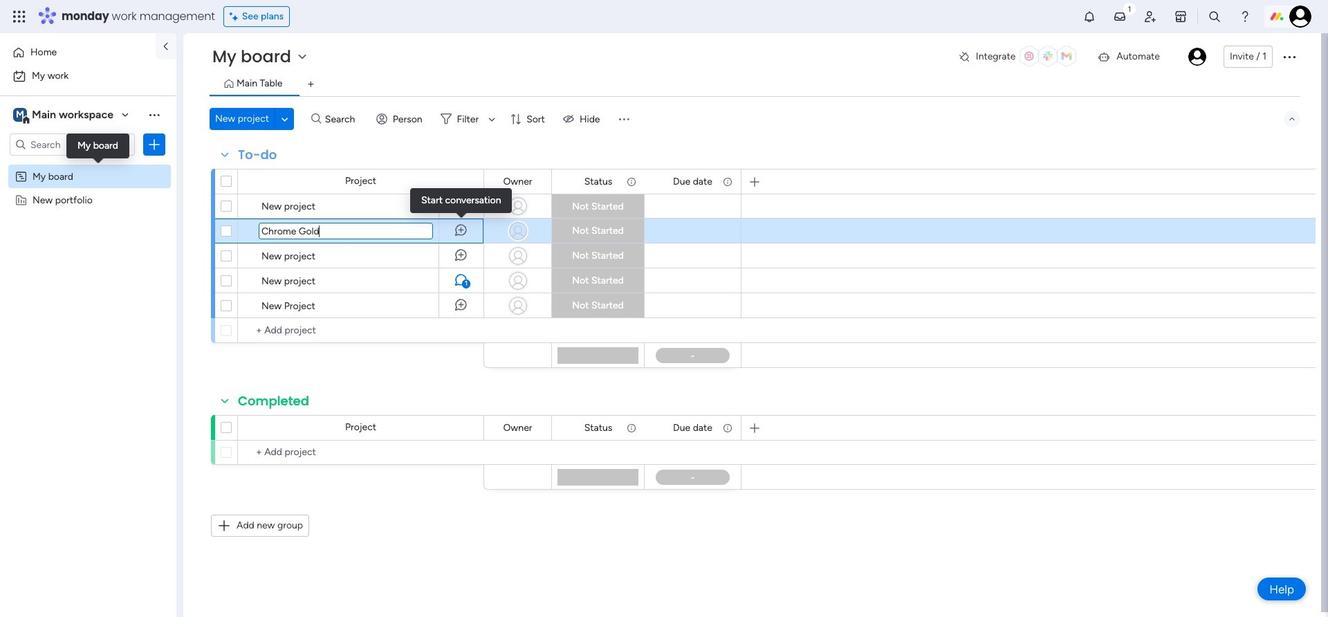 Task type: vqa. For each thing, say whether or not it's contained in the screenshot.
TAB
yes



Task type: locate. For each thing, give the bounding box(es) containing it.
None field
[[235, 146, 280, 164], [500, 174, 536, 189], [581, 174, 616, 189], [670, 174, 716, 189], [259, 223, 432, 239], [235, 392, 313, 410], [500, 420, 536, 435], [581, 420, 616, 435], [670, 420, 716, 435], [235, 146, 280, 164], [500, 174, 536, 189], [581, 174, 616, 189], [670, 174, 716, 189], [259, 223, 432, 239], [235, 392, 313, 410], [500, 420, 536, 435], [581, 420, 616, 435], [670, 420, 716, 435]]

tab list
[[210, 73, 1301, 96]]

search everything image
[[1208, 10, 1222, 24]]

list box
[[0, 162, 176, 398]]

column information image
[[722, 176, 733, 187]]

tab
[[300, 73, 322, 95]]

help image
[[1238, 10, 1252, 24]]

option
[[8, 42, 147, 64], [8, 65, 168, 87], [0, 164, 176, 166]]

+ Add project text field
[[245, 322, 477, 339], [245, 444, 477, 461]]

jacob simon image
[[1188, 48, 1206, 66]]

1 vertical spatial + add project text field
[[245, 444, 477, 461]]

Search field
[[322, 109, 363, 129]]

workspace selection element
[[13, 107, 116, 125]]

monday marketplace image
[[1174, 10, 1188, 24]]

Search in workspace field
[[29, 137, 116, 153]]

0 vertical spatial + add project text field
[[245, 322, 477, 339]]

v2 search image
[[311, 111, 322, 127]]

arrow down image
[[484, 111, 500, 127]]

angle down image
[[281, 114, 288, 124]]

notifications image
[[1083, 10, 1096, 24]]

invite members image
[[1144, 10, 1157, 24]]

workspace image
[[13, 107, 27, 122]]

column information image
[[626, 176, 637, 187], [626, 422, 637, 433], [722, 422, 733, 433]]

0 vertical spatial option
[[8, 42, 147, 64]]



Task type: describe. For each thing, give the bounding box(es) containing it.
2 + add project text field from the top
[[245, 444, 477, 461]]

jacob simon image
[[1289, 6, 1312, 28]]

1 vertical spatial option
[[8, 65, 168, 87]]

update feed image
[[1113, 10, 1127, 24]]

1 image
[[1123, 1, 1136, 16]]

menu image
[[617, 112, 631, 126]]

workspace options image
[[147, 108, 161, 122]]

options image
[[1281, 48, 1298, 65]]

options image
[[147, 138, 161, 152]]

2 vertical spatial option
[[0, 164, 176, 166]]

see plans image
[[229, 9, 242, 24]]

collapse image
[[1287, 113, 1298, 125]]

add view image
[[308, 79, 314, 90]]

1 + add project text field from the top
[[245, 322, 477, 339]]

select product image
[[12, 10, 26, 24]]



